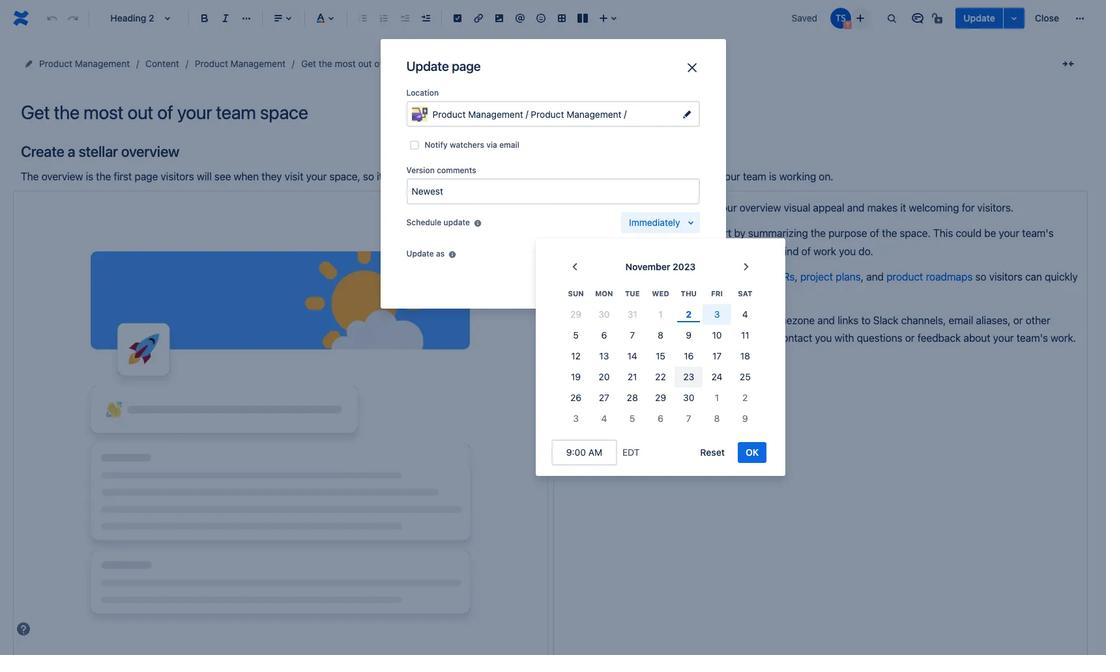 Task type: locate. For each thing, give the bounding box(es) containing it.
the right get
[[319, 58, 332, 69]]

1 horizontal spatial product management link
[[195, 56, 286, 72]]

18 button
[[731, 346, 760, 367]]

29 down 22 button
[[655, 393, 666, 404]]

get the most out of your team space link
[[301, 56, 455, 72]]

1 , from the left
[[795, 271, 798, 283]]

row containing 5
[[562, 326, 760, 346]]

explain
[[562, 228, 598, 239]]

1 vertical spatial can
[[758, 333, 774, 345]]

1 product management link from the left
[[39, 56, 130, 72]]

2 button
[[675, 305, 703, 326], [731, 388, 760, 409]]

row up 22 on the bottom right
[[562, 346, 760, 367]]

row down november 2023
[[562, 283, 760, 305]]

update up thu
[[661, 277, 692, 288]]

overview up summarizing on the top of page
[[740, 202, 781, 214]]

you inside the start by summarizing the purpose of the space. this could be your team's mission statement or a brief description of the kind of work you do.
[[839, 246, 856, 257]]

0 vertical spatial overview
[[121, 143, 179, 160]]

0 vertical spatial page
[[452, 59, 481, 74]]

what up gives
[[694, 171, 717, 183]]

5 row from the top
[[562, 367, 760, 388]]

1 horizontal spatial 1 button
[[703, 388, 731, 409]]

0 horizontal spatial 6 button
[[590, 326, 619, 346]]

the left first
[[96, 171, 111, 183]]

row down 22 on the bottom right
[[562, 388, 760, 409]]

0 vertical spatial 2 button
[[675, 305, 703, 326]]

schedule
[[407, 218, 442, 228]]

25
[[740, 372, 751, 383]]

6 button up 13
[[590, 326, 619, 346]]

your up 11
[[749, 315, 769, 327]]

8 down 1 cell
[[658, 330, 664, 341]]

contact up the 12
[[562, 333, 597, 345]]

november 2023 grid
[[562, 283, 760, 430]]

first
[[114, 171, 132, 183]]

product
[[39, 58, 72, 69], [195, 58, 228, 69], [433, 109, 466, 120], [531, 109, 564, 120]]

schedule your update for a future date. notifications will be sent when the page is updated image
[[473, 218, 483, 229]]

2 for 2 button to the bottom
[[743, 393, 748, 404]]

you down purpose
[[839, 246, 856, 257]]

goals. up 'tue'
[[621, 271, 652, 283]]

a right 'get'
[[580, 289, 585, 301]]

0 horizontal spatial add
[[562, 202, 582, 214]]

row group containing 29
[[562, 305, 760, 430]]

2 down 25 button
[[743, 393, 748, 404]]

1 horizontal spatial about
[[964, 333, 991, 345]]

undo ⌘z image
[[44, 10, 60, 26]]

31
[[628, 309, 638, 320]]

8
[[658, 330, 664, 341], [714, 414, 720, 425]]

1 vertical spatial 29
[[655, 393, 666, 404]]

updating as a blog will move your content to the blog section of the selected space image
[[447, 250, 458, 260]]

it right makes
[[901, 202, 907, 214]]

6 row from the top
[[562, 388, 760, 409]]

1 vertical spatial you
[[815, 333, 832, 345]]

1 vertical spatial it
[[901, 202, 907, 214]]

could
[[956, 228, 982, 239]]

0 vertical spatial 3
[[714, 309, 720, 320]]

0 vertical spatial 4
[[743, 309, 748, 320]]

links up thu
[[676, 271, 697, 283]]

0 horizontal spatial you
[[815, 333, 832, 345]]

0 vertical spatial update button
[[956, 8, 1003, 29]]

adjust update settings image
[[1007, 10, 1022, 26]]

and up "with"
[[818, 315, 835, 327]]

team inside share your timezone and links to slack channels, email aliases, or other contact details your team uses so visitors can contact you with questions or feedback about your team's work.
[[657, 333, 680, 345]]

row down wed
[[562, 305, 760, 326]]

when
[[234, 171, 259, 183]]

7 for leftmost 7 button
[[630, 330, 635, 341]]

row group
[[562, 305, 760, 430]]

0 horizontal spatial 4 button
[[590, 409, 619, 430]]

team's inside the start by summarizing the purpose of the space. this could be your team's mission statement or a brief description of the kind of work you do.
[[1023, 228, 1054, 239]]

30 button down sense
[[590, 305, 619, 326]]

space up header
[[604, 171, 632, 183]]

11 button
[[731, 326, 760, 346]]

30 cell
[[590, 305, 619, 326]]

team up location on the left top
[[407, 58, 428, 69]]

november
[[626, 261, 671, 273]]

1 down wed
[[659, 309, 663, 320]]

or inside the start by summarizing the purpose of the space. this could be your team's mission statement or a brief description of the kind of work you do.
[[650, 246, 659, 257]]

2 row from the top
[[562, 305, 760, 326]]

9 button up 16
[[675, 326, 703, 346]]

visitors inside so visitors can quickly get a sense of your team's goals.
[[990, 271, 1023, 283]]

1 vertical spatial this
[[934, 228, 954, 239]]

0 horizontal spatial can
[[758, 333, 774, 345]]

29
[[571, 309, 582, 320], [655, 393, 666, 404]]

update page
[[407, 59, 481, 74]]

1 vertical spatial 30 button
[[675, 388, 703, 409]]

0 horizontal spatial 30
[[599, 309, 610, 320]]

contact down timezone
[[777, 333, 813, 345]]

30 button
[[590, 305, 619, 326], [675, 388, 703, 409]]

2 vertical spatial or
[[905, 333, 915, 345]]

0 vertical spatial space
[[430, 58, 455, 69]]

0 horizontal spatial 3
[[573, 414, 579, 425]]

page down action item image
[[452, 59, 481, 74]]

1 vertical spatial goals.
[[688, 289, 716, 301]]

it
[[377, 171, 383, 183], [901, 202, 907, 214]]

0 vertical spatial 9 button
[[675, 326, 703, 346]]

row containing sun
[[562, 283, 760, 305]]

29 inside 29 cell
[[571, 309, 582, 320]]

product roadmaps link
[[887, 271, 973, 283]]

on
[[546, 171, 558, 183]]

0 vertical spatial links
[[676, 271, 697, 283]]

4 row from the top
[[562, 346, 760, 367]]

can inside share your timezone and links to slack channels, email aliases, or other contact details your team uses so visitors can contact you with questions or feedback about your team's work.
[[758, 333, 774, 345]]

so up 17
[[708, 333, 719, 345]]

7 row from the top
[[562, 409, 760, 430]]

2 horizontal spatial what
[[694, 171, 717, 183]]

0 vertical spatial you
[[839, 246, 856, 257]]

1 horizontal spatial links
[[838, 315, 859, 327]]

1 horizontal spatial it
[[901, 202, 907, 214]]

0 horizontal spatial page
[[135, 171, 158, 183]]

team
[[407, 58, 428, 69], [743, 171, 767, 183], [593, 271, 619, 283], [657, 333, 680, 345]]

31 cell
[[619, 305, 647, 326]]

1 horizontal spatial 9
[[743, 414, 748, 425]]

9 button up ok
[[731, 409, 760, 430]]

goals. up 3 cell
[[688, 289, 716, 301]]

of down preview
[[618, 289, 628, 301]]

of inside so visitors can quickly get a sense of your team's goals.
[[618, 289, 628, 301]]

13
[[600, 351, 609, 362]]

about down aliases,
[[964, 333, 991, 345]]

a
[[68, 143, 75, 160], [584, 202, 590, 214], [662, 246, 668, 257], [580, 289, 585, 301]]

share for your
[[719, 315, 746, 327]]

3 for 1
[[714, 309, 720, 320]]

add up explain
[[562, 202, 582, 214]]

team's inside share your timezone and links to slack channels, email aliases, or other contact details your team uses so visitors can contact you with questions or feedback about your team's work.
[[1017, 333, 1048, 345]]

0 vertical spatial this
[[667, 202, 687, 214]]

5 down tell
[[573, 330, 579, 341]]

9 up ok
[[743, 414, 748, 425]]

close
[[1035, 12, 1060, 23]]

most
[[335, 58, 356, 69]]

0 vertical spatial it
[[377, 171, 383, 183]]

start
[[709, 228, 732, 239]]

update left the as
[[407, 249, 434, 259]]

make page fixed-width image
[[1061, 56, 1077, 72]]

0 horizontal spatial 2
[[686, 309, 692, 320]]

links inside share your timezone and links to slack channels, email aliases, or other contact details your team uses so visitors can contact you with questions or feedback about your team's work.
[[838, 315, 859, 327]]

3 up 10
[[714, 309, 720, 320]]

contact
[[654, 315, 692, 327], [562, 333, 597, 345], [777, 333, 813, 345]]

add image, video, or file image
[[492, 10, 507, 26]]

team's inside so visitors can quickly get a sense of your team's goals.
[[654, 289, 685, 301]]

11
[[741, 330, 750, 341]]

1 horizontal spatial 3
[[714, 309, 720, 320]]

preview
[[606, 277, 640, 288]]

16 button
[[675, 346, 703, 367]]

22 button
[[647, 367, 675, 388]]

1 vertical spatial 4 button
[[590, 409, 619, 430]]

a inside the start by summarizing the purpose of the space. this could be your team's mission statement or a brief description of the kind of work you do.
[[662, 246, 668, 257]]

1 horizontal spatial 29
[[655, 393, 666, 404]]

update button down brief in the right top of the page
[[653, 273, 700, 293]]

create a stellar overview
[[21, 143, 179, 160]]

1
[[659, 309, 663, 320], [715, 393, 719, 404]]

space up location on the left top
[[430, 58, 455, 69]]

1 horizontal spatial share
[[719, 315, 746, 327]]

3 button
[[703, 305, 731, 326], [562, 409, 590, 430]]

links for and
[[838, 315, 859, 327]]

1 vertical spatial 9
[[743, 414, 748, 425]]

1 horizontal spatial 8 button
[[703, 409, 731, 430]]

29 down sun in the top right of the page
[[571, 309, 582, 320]]

quickly
[[1045, 271, 1078, 283]]

Main content area, start typing to enter text. text field
[[13, 143, 1088, 656]]

30 inside 30 "cell"
[[599, 309, 610, 320]]

tell people how to contact you.
[[562, 315, 716, 327]]

1 vertical spatial 30
[[683, 393, 695, 404]]

29 button down 22 on the bottom right
[[647, 388, 675, 409]]

1 horizontal spatial visitors
[[721, 333, 755, 345]]

update left adjust update settings "icon"
[[964, 12, 996, 23]]

26
[[571, 393, 582, 404]]

share inside share your timezone and links to slack channels, email aliases, or other contact details your team uses so visitors can contact you with questions or feedback about your team's work.
[[719, 315, 746, 327]]

what right the on
[[560, 171, 583, 183]]

add a header image. this gives your overview visual appeal and makes it welcoming for visitors.
[[562, 202, 1014, 214]]

product management / product management /
[[433, 108, 629, 120]]

details
[[600, 333, 631, 345]]

24
[[712, 372, 723, 383]]

this left the could
[[934, 228, 954, 239]]

6 down 22 button
[[658, 414, 664, 425]]

purpose
[[829, 228, 868, 239]]

a inside so visitors can quickly get a sense of your team's goals.
[[580, 289, 585, 301]]

you
[[839, 246, 856, 257], [815, 333, 832, 345]]

0 horizontal spatial or
[[650, 246, 659, 257]]

,
[[795, 271, 798, 283], [861, 271, 864, 283]]

create
[[21, 143, 64, 160]]

2 vertical spatial overview
[[740, 202, 781, 214]]

2023
[[673, 261, 696, 273]]

3 button for 19
[[562, 409, 590, 430]]

1 vertical spatial space
[[604, 171, 632, 183]]

8 button up reset
[[703, 409, 731, 430]]

0 horizontal spatial 2 button
[[675, 305, 703, 326]]

fri
[[711, 290, 723, 298]]

okrs link
[[769, 271, 795, 283]]

1 down 24 button at the right of page
[[715, 393, 719, 404]]

next month, december 2023 image
[[739, 260, 754, 275]]

27
[[599, 393, 610, 404]]

1 horizontal spatial add
[[654, 271, 673, 283]]

3 inside 3 cell
[[714, 309, 720, 320]]

1 vertical spatial 7 button
[[675, 409, 703, 430]]

redo ⌘⇧z image
[[65, 10, 81, 26]]

1 row from the top
[[562, 283, 760, 305]]

add up wed
[[654, 271, 673, 283]]

can inside so visitors can quickly get a sense of your team's goals.
[[1026, 271, 1043, 283]]

tara schultz image
[[831, 8, 852, 29]]

numbered list ⌘⇧7 image
[[376, 10, 392, 26]]

the up 'work'
[[811, 228, 826, 239]]

21 button
[[619, 367, 647, 388]]

sat
[[738, 290, 753, 298]]

0 horizontal spatial 29 button
[[562, 305, 590, 326]]

update button
[[956, 8, 1003, 29], [653, 273, 700, 293]]

23 cell
[[675, 367, 703, 388]]

1 horizontal spatial update button
[[956, 8, 1003, 29]]

about inside share your timezone and links to slack channels, email aliases, or other contact details your team uses so visitors can contact you with questions or feedback about your team's work.
[[964, 333, 991, 345]]

team's
[[1023, 228, 1054, 239], [735, 271, 766, 283], [654, 289, 685, 301], [1017, 333, 1048, 345]]

1 horizontal spatial you
[[839, 246, 856, 257]]

2 vertical spatial so
[[708, 333, 719, 345]]

0 horizontal spatial update button
[[653, 273, 700, 293]]

1 vertical spatial 1 button
[[703, 388, 731, 409]]

30 down 23 button
[[683, 393, 695, 404]]

0 horizontal spatial 1
[[659, 309, 663, 320]]

will
[[197, 171, 212, 183]]

am
[[589, 448, 603, 459]]

page right first
[[135, 171, 158, 183]]

confluence image
[[10, 8, 31, 29]]

6 button
[[590, 326, 619, 346], [647, 409, 675, 430]]

your right out
[[385, 58, 404, 69]]

9 up 16
[[686, 330, 692, 341]]

1 vertical spatial share
[[719, 315, 746, 327]]

7 for rightmost 7 button
[[687, 414, 692, 425]]

product management link
[[39, 56, 130, 72], [195, 56, 286, 72]]

1 horizontal spatial can
[[1026, 271, 1043, 283]]

1 horizontal spatial goals.
[[688, 289, 716, 301]]

so right roadmaps
[[976, 271, 987, 283]]

3 row from the top
[[562, 326, 760, 346]]

start by summarizing the purpose of the space. this could be your team's mission statement or a brief description of the kind of work you do.
[[562, 228, 1057, 257]]

30 down sense
[[599, 309, 610, 320]]

move this page image
[[23, 59, 34, 69]]

2 for leftmost 2 button
[[686, 309, 692, 320]]

of
[[375, 58, 383, 69], [870, 228, 880, 239], [749, 246, 759, 257], [802, 246, 811, 257], [618, 289, 628, 301]]

team's right be
[[1023, 228, 1054, 239]]

1 vertical spatial 6
[[658, 414, 664, 425]]

about for your
[[964, 333, 991, 345]]

0 horizontal spatial 3 button
[[562, 409, 590, 430]]

team inside get the most out of your team space link
[[407, 58, 428, 69]]

0 horizontal spatial visitors
[[161, 171, 194, 183]]

links for add
[[676, 271, 697, 283]]

schedule update element
[[621, 213, 700, 233]]

0 vertical spatial 30 button
[[590, 305, 619, 326]]

overview down create at the top
[[41, 171, 83, 183]]

0 horizontal spatial 9
[[686, 330, 692, 341]]

to right 2023
[[699, 271, 709, 283]]

1 vertical spatial 5
[[630, 414, 635, 425]]

product
[[887, 271, 924, 283]]

0 vertical spatial can
[[1026, 271, 1043, 283]]

team's down other
[[1017, 333, 1048, 345]]

/ left edit page location "image"
[[624, 108, 627, 119]]

3
[[714, 309, 720, 320], [573, 414, 579, 425]]

how
[[618, 315, 639, 327]]

to left slack
[[862, 315, 871, 327]]

channels,
[[902, 315, 946, 327]]

3 button down the 26
[[562, 409, 590, 430]]

0 horizontal spatial 7
[[630, 330, 635, 341]]

30 button down 23
[[675, 388, 703, 409]]

1 horizontal spatial 7
[[687, 414, 692, 425]]

30 for the rightmost 30 button
[[683, 393, 695, 404]]

2 vertical spatial space
[[647, 228, 677, 239]]

1 vertical spatial 2 button
[[731, 388, 760, 409]]

share up 11
[[719, 315, 746, 327]]

so inside so visitors can quickly get a sense of your team's goals.
[[976, 271, 987, 283]]

1 button down 24
[[703, 388, 731, 409]]

8 button up "15"
[[647, 326, 675, 346]]

12
[[571, 351, 581, 362]]

17
[[713, 351, 722, 362]]

1 horizontal spatial what
[[600, 228, 625, 239]]

1 vertical spatial 4
[[602, 414, 607, 425]]

9 for the bottommost 9 button
[[743, 414, 748, 425]]

29 cell
[[562, 305, 590, 326]]

1 horizontal spatial space
[[604, 171, 632, 183]]

28
[[627, 393, 638, 404]]

close publish modal image
[[684, 60, 700, 76]]

product management down redo ⌘⇧z icon
[[39, 58, 130, 69]]

your right gives
[[716, 202, 737, 214]]

questions
[[857, 333, 903, 345]]

mention image
[[513, 10, 528, 26]]

/ up information
[[526, 108, 529, 119]]

1 vertical spatial 8
[[714, 414, 720, 425]]

1 horizontal spatial product management
[[195, 58, 286, 69]]

or down channels,
[[905, 333, 915, 345]]

your left wed
[[630, 289, 651, 301]]

visitors left will
[[161, 171, 194, 183]]

links up "with"
[[838, 315, 859, 327]]

row
[[562, 283, 760, 305], [562, 305, 760, 326], [562, 326, 760, 346], [562, 346, 760, 367], [562, 367, 760, 388], [562, 388, 760, 409], [562, 409, 760, 430]]

location
[[407, 88, 439, 98]]

share up sun in the top right of the page
[[562, 271, 591, 283]]

9:00 am
[[567, 448, 603, 459]]

1 horizontal spatial contact
[[654, 315, 692, 327]]

0 horizontal spatial 8 button
[[647, 326, 675, 346]]

immediately button
[[621, 213, 700, 233]]

, down do.
[[861, 271, 864, 283]]

0 horizontal spatial 1 button
[[647, 305, 675, 326]]

your inside so visitors can quickly get a sense of your team's goals.
[[630, 289, 651, 301]]

5
[[573, 330, 579, 341], [630, 414, 635, 425]]

0 vertical spatial 2
[[686, 309, 692, 320]]

what
[[560, 171, 583, 183], [694, 171, 717, 183], [600, 228, 625, 239]]

update button left adjust update settings "icon"
[[956, 8, 1003, 29]]

working
[[780, 171, 816, 183]]

overview
[[121, 143, 179, 160], [41, 171, 83, 183], [740, 202, 781, 214]]

indent tab image
[[418, 10, 434, 26]]

2 left you.
[[686, 309, 692, 320]]

table image
[[554, 10, 570, 26]]

0 horizontal spatial product management link
[[39, 56, 130, 72]]

what up statement
[[600, 228, 625, 239]]

the up header
[[586, 171, 601, 183]]

link image
[[471, 10, 486, 26]]

visitors up 18
[[721, 333, 755, 345]]

, left project
[[795, 271, 798, 283]]

uses
[[683, 333, 705, 345]]

1 horizontal spatial /
[[624, 108, 627, 119]]

edit page location image
[[679, 106, 695, 122]]

6 down people
[[602, 330, 607, 341]]

4 down 27 button
[[602, 414, 607, 425]]

mission
[[562, 246, 597, 257]]

it left helps
[[377, 171, 383, 183]]

2 horizontal spatial space
[[647, 228, 677, 239]]

notify watchers via email
[[425, 140, 520, 150]]

1 vertical spatial visitors
[[990, 271, 1023, 283]]

1 button down wed
[[647, 305, 675, 326]]



Task type: describe. For each thing, give the bounding box(es) containing it.
1 vertical spatial or
[[1014, 315, 1023, 327]]

people
[[581, 315, 616, 327]]

previous month, october 2023 image
[[567, 260, 583, 275]]

2 , from the left
[[861, 271, 864, 283]]

of right kind
[[802, 246, 811, 257]]

so visitors can quickly get a sense of your team's goals.
[[562, 271, 1081, 301]]

you inside share your timezone and links to slack channels, email aliases, or other contact details your team uses so visitors can contact you with questions or feedback about your team's work.
[[815, 333, 832, 345]]

makes
[[868, 202, 898, 214]]

9 for the left 9 button
[[686, 330, 692, 341]]

1 horizontal spatial overview
[[121, 143, 179, 160]]

do.
[[859, 246, 874, 257]]

18
[[741, 351, 750, 362]]

2 horizontal spatial contact
[[777, 333, 813, 345]]

tue
[[625, 290, 640, 298]]

header
[[593, 202, 628, 214]]

team up mon
[[593, 271, 619, 283]]

immediately
[[629, 217, 680, 228]]

confluence image
[[10, 8, 31, 29]]

work
[[814, 246, 837, 257]]

get
[[301, 58, 316, 69]]

information
[[490, 171, 543, 183]]

and up gives
[[674, 171, 692, 183]]

mon
[[596, 290, 613, 298]]

3 button for 1
[[703, 305, 731, 326]]

2 horizontal spatial overview
[[740, 202, 781, 214]]

share team goals. add links to your team's okrs , project plans , and product roadmaps
[[562, 271, 973, 283]]

description
[[694, 246, 747, 257]]

0 vertical spatial 8 button
[[647, 326, 675, 346]]

toggle schedule update dialog image
[[683, 215, 699, 231]]

0 horizontal spatial what
[[560, 171, 583, 183]]

brief
[[670, 246, 692, 257]]

0 horizontal spatial contact
[[562, 333, 597, 345]]

image.
[[630, 202, 664, 214]]

0 vertical spatial goals.
[[621, 271, 652, 283]]

to inside share your timezone and links to slack channels, email aliases, or other contact details your team uses so visitors can contact you with questions or feedback about your team's work.
[[862, 315, 871, 327]]

row containing 19
[[562, 367, 760, 388]]

is up image.
[[634, 171, 642, 183]]

1 / from the left
[[526, 108, 529, 119]]

update up location on the left top
[[407, 59, 449, 74]]

and left makes
[[847, 202, 865, 214]]

visual
[[784, 202, 811, 214]]

so inside share your timezone and links to slack channels, email aliases, or other contact details your team uses so visitors can contact you with questions or feedback about your team's work.
[[708, 333, 719, 345]]

emoji image
[[533, 10, 549, 26]]

the left kind
[[762, 246, 777, 257]]

1 horizontal spatial 7 button
[[675, 409, 703, 430]]

goals. inside so visitors can quickly get a sense of your team's goals.
[[688, 289, 716, 301]]

other
[[1026, 315, 1051, 327]]

row containing 29
[[562, 305, 760, 326]]

13 button
[[590, 346, 619, 367]]

get
[[562, 289, 577, 301]]

21
[[628, 372, 637, 383]]

3 cell
[[703, 305, 731, 326]]

Give this page a title text field
[[21, 102, 1080, 123]]

1 horizontal spatial 30 button
[[675, 388, 703, 409]]

team left working
[[743, 171, 767, 183]]

space,
[[330, 171, 360, 183]]

row containing 12
[[562, 346, 760, 367]]

0 horizontal spatial this
[[667, 202, 687, 214]]

1 horizontal spatial 5
[[630, 414, 635, 425]]

this inside the start by summarizing the purpose of the space. this could be your team's mission statement or a brief description of the kind of work you do.
[[934, 228, 954, 239]]

feedback
[[918, 333, 961, 345]]

1 vertical spatial 8 button
[[703, 409, 731, 430]]

your right "visit"
[[306, 171, 327, 183]]

outdent ⇧tab image
[[397, 10, 413, 26]]

share for team
[[562, 271, 591, 283]]

email inside share your timezone and links to slack channels, email aliases, or other contact details your team uses so visitors can contact you with questions or feedback about your team's work.
[[949, 315, 974, 327]]

to right helps
[[413, 171, 423, 183]]

26 button
[[562, 388, 590, 409]]

row containing 26
[[562, 388, 760, 409]]

of right out
[[375, 58, 383, 69]]

0 vertical spatial 6 button
[[590, 326, 619, 346]]

1 vertical spatial 29 button
[[647, 388, 675, 409]]

product right move this page icon
[[39, 58, 72, 69]]

0 vertical spatial 6
[[602, 330, 607, 341]]

update
[[444, 218, 470, 228]]

1 horizontal spatial 1
[[715, 393, 719, 404]]

some
[[462, 171, 488, 183]]

bold ⌘b image
[[197, 10, 213, 26]]

aliases,
[[976, 315, 1011, 327]]

see
[[214, 171, 231, 183]]

15 button
[[647, 346, 675, 367]]

watchers
[[450, 140, 484, 150]]

23
[[684, 372, 695, 383]]

0 vertical spatial 5
[[573, 330, 579, 341]]

31 button
[[619, 305, 647, 326]]

0 horizontal spatial 7 button
[[619, 326, 647, 346]]

1 horizontal spatial 5 button
[[619, 409, 647, 430]]

the left space.
[[882, 228, 897, 239]]

28 button
[[619, 388, 647, 409]]

2 / from the left
[[624, 108, 627, 119]]

you.
[[695, 315, 716, 327]]

product up the on
[[531, 109, 564, 120]]

ok
[[746, 448, 759, 459]]

Version comments field
[[408, 180, 699, 203]]

1 vertical spatial 6 button
[[647, 409, 675, 430]]

1 product management from the left
[[39, 58, 130, 69]]

saved
[[792, 12, 818, 23]]

30 for 30 button to the left
[[599, 309, 610, 320]]

1 horizontal spatial 4
[[743, 309, 748, 320]]

work.
[[1051, 333, 1077, 345]]

content link
[[146, 56, 179, 72]]

15
[[656, 351, 666, 362]]

20 button
[[590, 367, 619, 388]]

27 button
[[590, 388, 619, 409]]

0 vertical spatial so
[[363, 171, 374, 183]]

14 button
[[619, 346, 647, 367]]

0 horizontal spatial 8
[[658, 330, 664, 341]]

sense
[[588, 289, 616, 301]]

is left working
[[769, 171, 777, 183]]

ok button
[[738, 443, 767, 464]]

0 horizontal spatial 4
[[602, 414, 607, 425]]

1 horizontal spatial or
[[905, 333, 915, 345]]

comments
[[437, 166, 476, 175]]

edt
[[623, 448, 640, 459]]

summarizing
[[749, 228, 808, 239]]

1 vertical spatial 9 button
[[731, 409, 760, 430]]

version
[[407, 166, 435, 175]]

1 vertical spatial update button
[[653, 273, 700, 293]]

appeal
[[813, 202, 845, 214]]

action item image
[[450, 10, 466, 26]]

on.
[[819, 171, 834, 183]]

preview button
[[598, 273, 648, 293]]

project
[[801, 271, 833, 283]]

via
[[487, 140, 497, 150]]

is left "for."
[[679, 228, 687, 239]]

sun
[[568, 290, 584, 298]]

italic ⌘i image
[[218, 10, 233, 26]]

thu
[[681, 290, 697, 298]]

product up notify
[[433, 109, 466, 120]]

reset button
[[693, 443, 733, 464]]

1 horizontal spatial 6
[[658, 414, 664, 425]]

29 for leftmost 29 button
[[571, 309, 582, 320]]

visit
[[285, 171, 304, 183]]

content
[[146, 58, 179, 69]]

2 product management from the left
[[195, 58, 286, 69]]

9:00
[[567, 448, 586, 459]]

24 button
[[703, 367, 731, 388]]

0 vertical spatial email
[[500, 140, 520, 150]]

notify
[[425, 140, 448, 150]]

to right 31
[[641, 315, 652, 327]]

10 button
[[703, 326, 731, 346]]

1 inside cell
[[659, 309, 663, 320]]

0 horizontal spatial 9 button
[[675, 326, 703, 346]]

0 vertical spatial add
[[562, 202, 582, 214]]

1 horizontal spatial page
[[452, 59, 481, 74]]

29 for the bottommost 29 button
[[655, 393, 666, 404]]

statement
[[600, 246, 647, 257]]

your down aliases,
[[994, 333, 1014, 345]]

0 vertical spatial 5 button
[[562, 326, 590, 346]]

a left stellar
[[68, 143, 75, 160]]

your inside the start by summarizing the purpose of the space. this could be your team's mission statement or a brief description of the kind of work you do.
[[999, 228, 1020, 239]]

about for and
[[645, 171, 672, 183]]

of up do.
[[870, 228, 880, 239]]

of up next month, december 2023 icon
[[749, 246, 759, 257]]

the overview is the first page visitors will see when they visit your space, so it helps to include some information on what the space is about and what your team is working on.
[[21, 171, 834, 183]]

and right plans
[[867, 271, 884, 283]]

share your timezone and links to slack channels, email aliases, or other contact details your team uses so visitors can contact you with questions or feedback about your team's work.
[[562, 315, 1077, 345]]

your down tell people how to contact you.
[[633, 333, 654, 345]]

product down bold ⌘b icon
[[195, 58, 228, 69]]

team's up sat
[[735, 271, 766, 283]]

wed
[[652, 290, 669, 298]]

by
[[734, 228, 746, 239]]

the up statement
[[628, 228, 644, 239]]

is down stellar
[[86, 171, 93, 183]]

slack
[[874, 315, 899, 327]]

your up fri
[[711, 271, 732, 283]]

23 button
[[675, 367, 703, 388]]

visitors inside share your timezone and links to slack channels, email aliases, or other contact details your team uses so visitors can contact you with questions or feedback about your team's work.
[[721, 333, 755, 345]]

get the most out of your team space
[[301, 58, 455, 69]]

space.
[[900, 228, 931, 239]]

okrs
[[769, 271, 795, 283]]

0 horizontal spatial overview
[[41, 171, 83, 183]]

layouts image
[[575, 10, 591, 26]]

bullet list ⌘⇧8 image
[[355, 10, 371, 26]]

3 for 19
[[573, 414, 579, 425]]

1 vertical spatial add
[[654, 271, 673, 283]]

1 horizontal spatial 8
[[714, 414, 720, 425]]

0 horizontal spatial 30 button
[[590, 305, 619, 326]]

25 button
[[731, 367, 760, 388]]

page inside the main content area, start typing to enter text. 'text box'
[[135, 171, 158, 183]]

1 horizontal spatial 4 button
[[731, 305, 760, 326]]

they
[[262, 171, 282, 183]]

0 horizontal spatial it
[[377, 171, 383, 183]]

a left header
[[584, 202, 590, 214]]

0 horizontal spatial space
[[430, 58, 455, 69]]

and inside share your timezone and links to slack channels, email aliases, or other contact details your team uses so visitors can contact you with questions or feedback about your team's work.
[[818, 315, 835, 327]]

12 button
[[562, 346, 590, 367]]

17 button
[[703, 346, 731, 367]]

1 cell
[[647, 305, 675, 326]]

your up start
[[720, 171, 741, 183]]

2 product management link from the left
[[195, 56, 286, 72]]

row containing 3
[[562, 409, 760, 430]]



Task type: vqa. For each thing, say whether or not it's contained in the screenshot.
topmost SETTINGS
no



